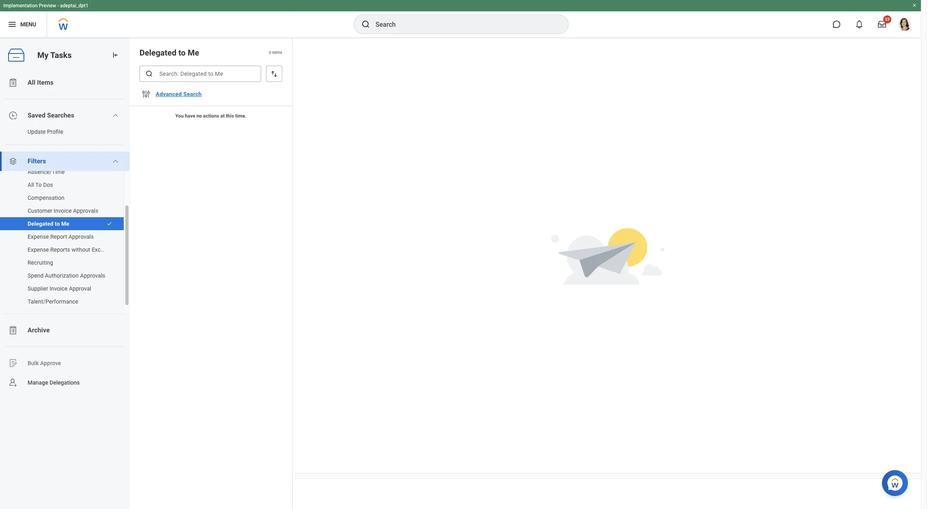 Task type: vqa. For each thing, say whether or not it's contained in the screenshot.
the bottom 'Delegated'
yes



Task type: describe. For each thing, give the bounding box(es) containing it.
to
[[35, 182, 42, 188]]

item list element
[[130, 37, 293, 509]]

exceptions
[[92, 247, 119, 253]]

all for all items
[[28, 79, 35, 86]]

advanced search
[[156, 91, 202, 97]]

invoice for approvals
[[54, 208, 72, 214]]

justify image
[[7, 19, 17, 29]]

searches
[[47, 112, 74, 119]]

search image
[[145, 70, 153, 78]]

expense for expense report approvals
[[28, 234, 49, 240]]

clock check image
[[8, 111, 18, 120]]

0
[[269, 50, 271, 55]]

have
[[185, 113, 195, 119]]

my
[[37, 50, 48, 60]]

this
[[226, 113, 234, 119]]

search
[[183, 91, 202, 97]]

inbox large image
[[878, 20, 886, 28]]

list containing all items
[[0, 73, 130, 393]]

menu
[[20, 21, 36, 27]]

no
[[196, 113, 202, 119]]

bulk approve link
[[0, 354, 130, 373]]

sort image
[[270, 70, 278, 78]]

preview
[[39, 3, 56, 9]]

report
[[50, 234, 67, 240]]

update profile
[[28, 129, 63, 135]]

menu button
[[0, 11, 47, 37]]

customer
[[28, 208, 52, 214]]

to inside item list element
[[178, 48, 186, 58]]

archive button
[[0, 321, 130, 340]]

all to dos button
[[0, 178, 116, 191]]

time.
[[235, 113, 246, 119]]

without
[[71, 247, 90, 253]]

perspective image
[[8, 157, 18, 166]]

check image
[[107, 221, 112, 227]]

supplier
[[28, 286, 48, 292]]

expense reports without exceptions
[[28, 247, 119, 253]]

expense report approvals
[[28, 234, 94, 240]]

authorization
[[45, 273, 79, 279]]

items
[[272, 50, 282, 55]]

chevron down image for filters
[[112, 158, 119, 165]]

recruiting button
[[0, 256, 116, 269]]

recruiting
[[28, 260, 53, 266]]

invoice for approval
[[50, 286, 68, 292]]

close environment banner image
[[912, 3, 917, 8]]

absence/time button
[[0, 165, 116, 178]]

manage delegations
[[28, 379, 80, 386]]

you
[[175, 113, 184, 119]]

saved searches button
[[0, 106, 130, 125]]

me inside delegated to me 'button'
[[61, 221, 69, 227]]

my tasks element
[[0, 37, 130, 509]]

tasks
[[50, 50, 72, 60]]

customer invoice approvals
[[28, 208, 98, 214]]

spend authorization approvals
[[28, 273, 105, 279]]

archive
[[28, 326, 50, 334]]

approvals for spend authorization approvals
[[80, 273, 105, 279]]

clipboard image for archive
[[8, 326, 18, 335]]

saved
[[28, 112, 45, 119]]

spend
[[28, 273, 43, 279]]

manage
[[28, 379, 48, 386]]

Search: Delegated to Me text field
[[140, 66, 261, 82]]

talent/performance
[[28, 298, 78, 305]]

search image
[[361, 19, 371, 29]]

expense for expense reports without exceptions
[[28, 247, 49, 253]]

33
[[885, 17, 890, 21]]

approval
[[69, 286, 91, 292]]

adeptai_dpt1
[[60, 3, 88, 9]]

items
[[37, 79, 54, 86]]

all items
[[28, 79, 54, 86]]



Task type: locate. For each thing, give the bounding box(es) containing it.
delegated to me inside item list element
[[140, 48, 199, 58]]

2 list from the top
[[0, 165, 130, 308]]

all items button
[[0, 73, 130, 92]]

0 vertical spatial approvals
[[73, 208, 98, 214]]

to
[[178, 48, 186, 58], [55, 221, 60, 227]]

actions
[[203, 113, 219, 119]]

all left items
[[28, 79, 35, 86]]

supplier invoice approval
[[28, 286, 91, 292]]

update
[[28, 129, 46, 135]]

clipboard image inside archive button
[[8, 326, 18, 335]]

delegated to me
[[140, 48, 199, 58], [28, 221, 69, 227]]

0 vertical spatial me
[[188, 48, 199, 58]]

saved searches
[[28, 112, 74, 119]]

to up search: delegated to me text field
[[178, 48, 186, 58]]

advanced
[[156, 91, 182, 97]]

delegated
[[140, 48, 176, 58], [28, 221, 53, 227]]

rename image
[[8, 359, 18, 368]]

delegated down customer
[[28, 221, 53, 227]]

list
[[0, 73, 130, 393], [0, 165, 130, 308]]

configure image
[[141, 89, 151, 99]]

1 horizontal spatial delegated to me
[[140, 48, 199, 58]]

to up expense report approvals button
[[55, 221, 60, 227]]

user plus image
[[8, 378, 18, 388]]

bulk approve
[[28, 360, 61, 366]]

update profile button
[[0, 125, 122, 138]]

1 vertical spatial invoice
[[50, 286, 68, 292]]

0 vertical spatial invoice
[[54, 208, 72, 214]]

absence/time
[[28, 169, 65, 175]]

approvals for customer invoice approvals
[[73, 208, 98, 214]]

delegated to me up search image
[[140, 48, 199, 58]]

compensation button
[[0, 191, 116, 204]]

approve
[[40, 360, 61, 366]]

you have no actions at this time.
[[175, 113, 246, 119]]

filters
[[28, 157, 46, 165]]

all left to
[[28, 182, 34, 188]]

1 vertical spatial expense
[[28, 247, 49, 253]]

me inside item list element
[[188, 48, 199, 58]]

compensation
[[28, 195, 64, 201]]

clipboard image inside all items button
[[8, 78, 18, 88]]

0 vertical spatial delegated to me
[[140, 48, 199, 58]]

profile logan mcneil image
[[898, 18, 911, 32]]

1 horizontal spatial delegated
[[140, 48, 176, 58]]

1 vertical spatial delegated to me
[[28, 221, 69, 227]]

33 button
[[873, 15, 891, 33]]

1 chevron down image from the top
[[112, 112, 119, 119]]

0 items
[[269, 50, 282, 55]]

0 horizontal spatial to
[[55, 221, 60, 227]]

talent/performance button
[[0, 295, 116, 308]]

1 vertical spatial all
[[28, 182, 34, 188]]

invoice down spend authorization approvals button
[[50, 286, 68, 292]]

delegated to me button
[[0, 217, 103, 230]]

my tasks
[[37, 50, 72, 60]]

clipboard image left all items at the top left of page
[[8, 78, 18, 88]]

chevron down image
[[112, 112, 119, 119], [112, 158, 119, 165]]

delegated to me down customer
[[28, 221, 69, 227]]

1 all from the top
[[28, 79, 35, 86]]

2 all from the top
[[28, 182, 34, 188]]

chevron down image for saved searches
[[112, 112, 119, 119]]

1 horizontal spatial me
[[188, 48, 199, 58]]

0 horizontal spatial delegated to me
[[28, 221, 69, 227]]

clipboard image left archive
[[8, 326, 18, 335]]

0 horizontal spatial me
[[61, 221, 69, 227]]

1 clipboard image from the top
[[8, 78, 18, 88]]

clipboard image for all items
[[8, 78, 18, 88]]

1 vertical spatial clipboard image
[[8, 326, 18, 335]]

delegated up search image
[[140, 48, 176, 58]]

approvals up without
[[69, 234, 94, 240]]

1 expense from the top
[[28, 234, 49, 240]]

0 vertical spatial to
[[178, 48, 186, 58]]

0 vertical spatial chevron down image
[[112, 112, 119, 119]]

me
[[188, 48, 199, 58], [61, 221, 69, 227]]

clipboard image
[[8, 78, 18, 88], [8, 326, 18, 335]]

transformation import image
[[111, 51, 119, 59]]

notifications large image
[[855, 20, 863, 28]]

expense report approvals button
[[0, 230, 116, 243]]

2 expense from the top
[[28, 247, 49, 253]]

expense reports without exceptions button
[[0, 243, 119, 256]]

reports
[[50, 247, 70, 253]]

delegated inside item list element
[[140, 48, 176, 58]]

1 vertical spatial delegated
[[28, 221, 53, 227]]

1 list from the top
[[0, 73, 130, 393]]

supplier invoice approval button
[[0, 282, 116, 295]]

1 horizontal spatial to
[[178, 48, 186, 58]]

filters button
[[0, 152, 130, 171]]

1 vertical spatial me
[[61, 221, 69, 227]]

approvals
[[73, 208, 98, 214], [69, 234, 94, 240], [80, 273, 105, 279]]

list containing absence/time
[[0, 165, 130, 308]]

0 vertical spatial clipboard image
[[8, 78, 18, 88]]

delegated to me inside 'button'
[[28, 221, 69, 227]]

2 vertical spatial approvals
[[80, 273, 105, 279]]

all to dos
[[28, 182, 53, 188]]

1 vertical spatial chevron down image
[[112, 158, 119, 165]]

-
[[57, 3, 59, 9]]

spend authorization approvals button
[[0, 269, 116, 282]]

implementation preview -   adeptai_dpt1
[[3, 3, 88, 9]]

menu banner
[[0, 0, 921, 37]]

manage delegations link
[[0, 373, 130, 393]]

chevron down image inside filters dropdown button
[[112, 158, 119, 165]]

approvals up approval
[[80, 273, 105, 279]]

expense up the recruiting on the bottom of the page
[[28, 247, 49, 253]]

0 vertical spatial all
[[28, 79, 35, 86]]

all inside button
[[28, 79, 35, 86]]

implementation
[[3, 3, 38, 9]]

0 vertical spatial expense
[[28, 234, 49, 240]]

profile
[[47, 129, 63, 135]]

delegations
[[50, 379, 80, 386]]

advanced search button
[[152, 86, 205, 102]]

customer invoice approvals button
[[0, 204, 116, 217]]

approvals for expense report approvals
[[69, 234, 94, 240]]

me down customer invoice approvals
[[61, 221, 69, 227]]

0 vertical spatial delegated
[[140, 48, 176, 58]]

all for all to dos
[[28, 182, 34, 188]]

expense
[[28, 234, 49, 240], [28, 247, 49, 253]]

invoice
[[54, 208, 72, 214], [50, 286, 68, 292]]

approvals down compensation 'button'
[[73, 208, 98, 214]]

2 clipboard image from the top
[[8, 326, 18, 335]]

at
[[220, 113, 225, 119]]

bulk
[[28, 360, 39, 366]]

all
[[28, 79, 35, 86], [28, 182, 34, 188]]

invoice down compensation 'button'
[[54, 208, 72, 214]]

Search Workday  search field
[[376, 15, 552, 33]]

dos
[[43, 182, 53, 188]]

0 horizontal spatial delegated
[[28, 221, 53, 227]]

expense down delegated to me 'button'
[[28, 234, 49, 240]]

1 vertical spatial approvals
[[69, 234, 94, 240]]

delegated inside 'button'
[[28, 221, 53, 227]]

me up search: delegated to me text field
[[188, 48, 199, 58]]

1 vertical spatial to
[[55, 221, 60, 227]]

all inside button
[[28, 182, 34, 188]]

2 chevron down image from the top
[[112, 158, 119, 165]]

to inside 'button'
[[55, 221, 60, 227]]



